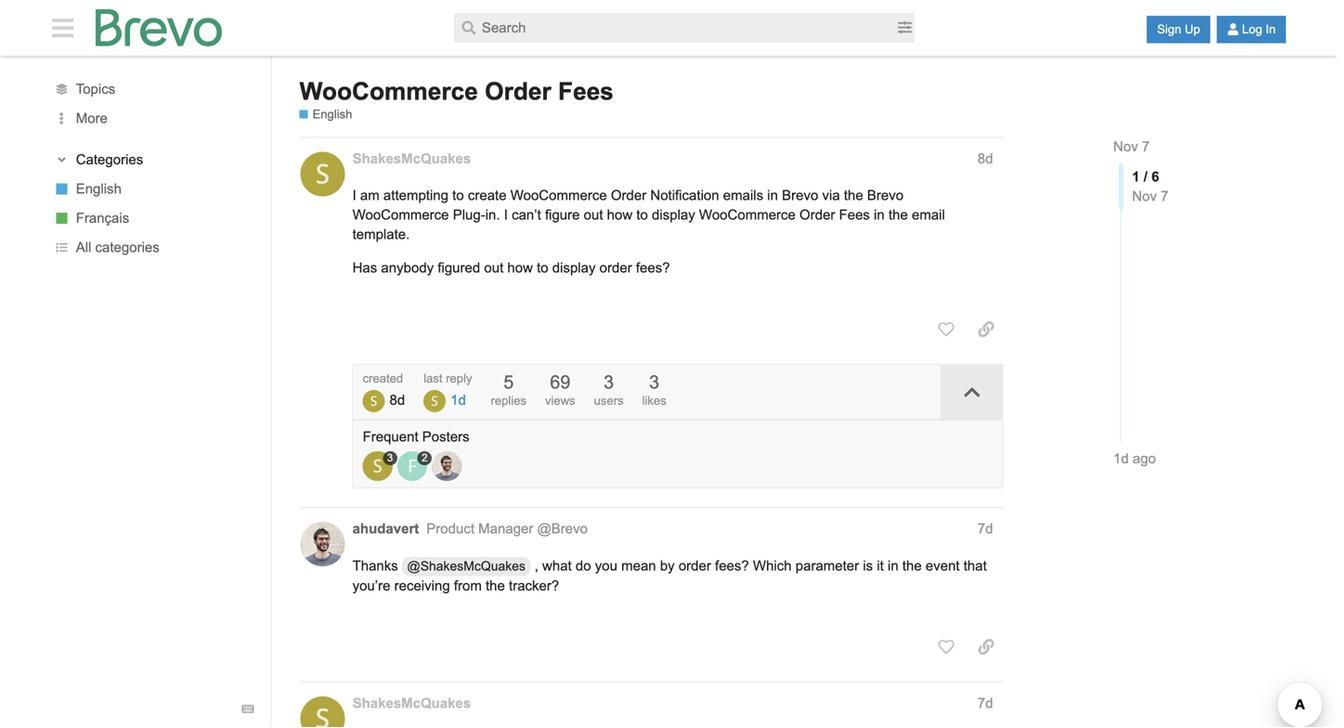Task type: locate. For each thing, give the bounding box(es) containing it.
last reply
[[424, 371, 472, 385]]

mean
[[621, 558, 656, 573]]

1 vertical spatial shakesmcquakes
[[352, 695, 471, 711]]

via
[[822, 188, 840, 203]]

1 vertical spatial how
[[507, 260, 533, 275]]

3 down frequent
[[387, 452, 393, 464]]

1 horizontal spatial order
[[679, 558, 711, 573]]

1 horizontal spatial order
[[611, 188, 646, 203]]

fees? down i am attempting to create woocommerce order notification emails in brevo via the brevo woocommerce plug-in. i can't figure out how to display woocommerce order fees in the email template. on the top of page
[[636, 260, 670, 275]]

1 tyler frederick image from the top
[[363, 390, 385, 412]]

1 vertical spatial 7
[[1161, 188, 1169, 204]]

what
[[542, 558, 572, 573]]

2 vertical spatial to
[[537, 260, 548, 275]]

anybody
[[381, 260, 434, 275]]

how
[[607, 207, 633, 223], [507, 260, 533, 275]]

in right emails
[[767, 188, 778, 203]]

1 horizontal spatial how
[[607, 207, 633, 223]]

heading containing ahudavert
[[342, 519, 1003, 542]]

7 inside 1 / 6 nov 7
[[1161, 188, 1169, 204]]

i
[[352, 188, 356, 203], [504, 207, 508, 223]]

0 vertical spatial shakesmcquakes link
[[352, 149, 471, 168]]

2 vertical spatial order
[[800, 207, 835, 223]]

tyler frederick image down frequent
[[363, 451, 393, 481]]

1d down reply
[[451, 392, 466, 407]]

it
[[877, 558, 884, 573]]

1 vertical spatial out
[[484, 260, 504, 275]]

0 horizontal spatial 3
[[387, 452, 393, 464]]

thanks @shakesmcquakes
[[352, 558, 526, 573]]

1 share a link to this post image from the top
[[978, 321, 994, 337]]

1 horizontal spatial 8d
[[978, 151, 993, 166]]

1 vertical spatial fees?
[[715, 558, 749, 573]]

0 horizontal spatial i
[[352, 188, 356, 203]]

to up plug-
[[452, 188, 464, 203]]

1 horizontal spatial in
[[874, 207, 885, 223]]

share a link to this post image right like this post icon
[[978, 321, 994, 337]]

0 vertical spatial 7d
[[978, 521, 993, 536]]

2 horizontal spatial in
[[888, 558, 899, 573]]

1 horizontal spatial fees
[[839, 207, 870, 223]]

log in
[[1242, 22, 1276, 36]]

1 vertical spatial 1d
[[1113, 451, 1129, 466]]

share a link to this post image
[[978, 321, 994, 337], [978, 639, 994, 655]]

is
[[863, 558, 873, 573]]

1d ago
[[1113, 451, 1156, 466]]

1 horizontal spatial out
[[584, 207, 603, 223]]

shakesmcquakes link for 7d
[[352, 694, 471, 713]]

1 horizontal spatial 1d
[[1113, 451, 1129, 466]]

69
[[550, 372, 570, 392]]

0 vertical spatial 1d
[[451, 392, 466, 407]]

product
[[427, 521, 475, 536]]

the left event
[[902, 558, 922, 573]]

share a link to this post image right like this post image
[[978, 639, 994, 655]]

0 horizontal spatial order
[[485, 78, 551, 105]]

français
[[76, 211, 129, 226]]

english
[[313, 107, 352, 121], [76, 181, 122, 197]]

5
[[504, 372, 514, 392]]

1 horizontal spatial english
[[313, 107, 352, 121]]

log
[[1242, 22, 1262, 36]]

0 vertical spatial 8d
[[978, 151, 993, 166]]

0 vertical spatial display
[[652, 207, 695, 223]]

order right "by"
[[679, 558, 711, 573]]

3 inside 3 users
[[604, 372, 614, 392]]

in right "it" at the right of page
[[888, 558, 899, 573]]

0 vertical spatial how
[[607, 207, 633, 223]]

in left email
[[874, 207, 885, 223]]

fees? left "which"
[[715, 558, 749, 573]]

angle down image
[[56, 154, 68, 166]]

1 vertical spatial share a link to this post image
[[978, 639, 994, 655]]

1 vertical spatial i
[[504, 207, 508, 223]]

the
[[844, 188, 863, 203], [889, 207, 908, 223], [902, 558, 922, 573], [486, 578, 505, 593]]

brevo left via
[[782, 188, 818, 203]]

0 horizontal spatial fees?
[[636, 260, 670, 275]]

0 horizontal spatial display
[[552, 260, 596, 275]]

2 vertical spatial in
[[888, 558, 899, 573]]

1 horizontal spatial display
[[652, 207, 695, 223]]

1 vertical spatial english
[[76, 181, 122, 197]]

fees? inside , what do you mean by order fees? which parameter is it in the event that you're receiving from the tracker?
[[715, 558, 749, 573]]

0 horizontal spatial english
[[76, 181, 122, 197]]

nov 7
[[1113, 139, 1150, 154]]

8d link
[[978, 151, 993, 166]]

1 vertical spatial in
[[874, 207, 885, 223]]

0 vertical spatial 7d link
[[978, 521, 993, 536]]

@brevo
[[537, 521, 588, 536]]

i am attempting to create woocommerce order notification emails in brevo via the brevo woocommerce plug-in. i can't figure out how to display woocommerce order fees in the email template.
[[352, 188, 945, 242]]

woocommerce order fees main content
[[35, 56, 1302, 727]]

0 horizontal spatial order
[[600, 260, 632, 275]]

0 horizontal spatial 7
[[1142, 139, 1150, 154]]

out right figure
[[584, 207, 603, 223]]

0 horizontal spatial 8d
[[390, 392, 405, 407]]

keyboard shortcuts image
[[242, 703, 254, 715]]

shakesmcquakes link
[[352, 149, 471, 168], [352, 694, 471, 713]]

to right figure
[[636, 207, 648, 223]]

0 vertical spatial in
[[767, 188, 778, 203]]

0 vertical spatial share a link to this post image
[[978, 321, 994, 337]]

can't
[[512, 207, 541, 223]]

order
[[600, 260, 632, 275], [679, 558, 711, 573]]

like this post image
[[938, 639, 954, 655]]

3 likes
[[642, 372, 667, 407]]

event
[[926, 558, 960, 573]]

1 vertical spatial english link
[[35, 175, 271, 204]]

alexandre hudavert image
[[432, 451, 462, 481]]

the right 'from'
[[486, 578, 505, 593]]

3 for 3
[[387, 452, 393, 464]]

0 vertical spatial english link
[[300, 106, 352, 123]]

3 up users
[[604, 372, 614, 392]]

3 users
[[594, 372, 624, 407]]

email
[[912, 207, 945, 223]]

1 vertical spatial to
[[636, 207, 648, 223]]

out right figured
[[484, 260, 504, 275]]

2 horizontal spatial 3
[[649, 372, 659, 392]]

open advanced search image
[[898, 20, 912, 34]]

1
[[1132, 169, 1140, 184]]

share a link to this post image for 8d
[[978, 321, 994, 337]]

1 vertical spatial nov
[[1132, 188, 1157, 204]]

1 7d from the top
[[978, 521, 993, 536]]

0 vertical spatial fees
[[558, 78, 614, 105]]

1 vertical spatial shakesmcquakes link
[[352, 694, 471, 713]]

0 horizontal spatial brevo
[[782, 188, 818, 203]]

1 vertical spatial display
[[552, 260, 596, 275]]

tyler frederick image
[[363, 390, 385, 412], [363, 451, 393, 481]]

all categories
[[76, 240, 160, 255]]

3 inside 3 likes
[[649, 372, 659, 392]]

reply
[[446, 371, 472, 385]]

1 vertical spatial heading
[[342, 519, 1003, 542]]

0 horizontal spatial fees
[[558, 78, 614, 105]]

3 for 3 likes
[[649, 372, 659, 392]]

1 horizontal spatial 3
[[604, 372, 614, 392]]

i right in.
[[504, 207, 508, 223]]

order
[[485, 78, 551, 105], [611, 188, 646, 203], [800, 207, 835, 223]]

1 vertical spatial order
[[679, 558, 711, 573]]

topics
[[76, 81, 115, 97]]

nov
[[1113, 139, 1138, 154], [1132, 188, 1157, 204]]

by
[[660, 558, 675, 573]]

hide sidebar image
[[47, 16, 79, 40]]

ahudavert link
[[352, 519, 419, 539]]

0 vertical spatial order
[[485, 78, 551, 105]]

1 vertical spatial fees
[[839, 207, 870, 223]]

3
[[604, 372, 614, 392], [649, 372, 659, 392], [387, 452, 393, 464]]

1 horizontal spatial 7
[[1161, 188, 1169, 204]]

0 horizontal spatial in
[[767, 188, 778, 203]]

2 7d link from the top
[[978, 695, 993, 711]]

frequent
[[363, 429, 418, 444]]

0 horizontal spatial 1d
[[451, 392, 466, 407]]

nov up 1
[[1113, 139, 1138, 154]]

1 vertical spatial tyler frederick image
[[363, 451, 393, 481]]

2 shakesmcquakes link from the top
[[352, 694, 471, 713]]

order down i am attempting to create woocommerce order notification emails in brevo via the brevo woocommerce plug-in. i can't figure out how to display woocommerce order fees in the email template. on the top of page
[[600, 260, 632, 275]]

1 vertical spatial 8d
[[390, 392, 405, 407]]

69 views
[[545, 372, 575, 407]]

1 vertical spatial 7d
[[978, 695, 993, 711]]

8d
[[978, 151, 993, 166], [390, 392, 405, 407]]

you
[[595, 558, 617, 573]]

2 7d from the top
[[978, 695, 993, 711]]

share a link to this post image for 7d
[[978, 639, 994, 655]]

0 vertical spatial shakesmcquakes
[[352, 151, 471, 166]]

to
[[452, 188, 464, 203], [636, 207, 648, 223], [537, 260, 548, 275]]

0 horizontal spatial to
[[452, 188, 464, 203]]

display down figure
[[552, 260, 596, 275]]

1 horizontal spatial fees?
[[715, 558, 749, 573]]

brevo right via
[[867, 188, 904, 203]]

all
[[76, 240, 91, 255]]

1 brevo from the left
[[782, 188, 818, 203]]

0 vertical spatial 7
[[1142, 139, 1150, 154]]

2 shakesmcquakes from the top
[[352, 695, 471, 711]]

2 share a link to this post image from the top
[[978, 639, 994, 655]]

display down notification
[[652, 207, 695, 223]]

2 vertical spatial heading
[[342, 694, 1003, 717]]

1d
[[451, 392, 466, 407], [1113, 451, 1129, 466]]

to down can't
[[537, 260, 548, 275]]

0 vertical spatial out
[[584, 207, 603, 223]]

created
[[363, 371, 403, 385]]

1 vertical spatial 7d link
[[978, 695, 993, 711]]

how right figure
[[607, 207, 633, 223]]

topics link
[[35, 75, 271, 104]]

sign up
[[1157, 22, 1200, 36]]

fees?
[[636, 260, 670, 275], [715, 558, 749, 573]]

nov down /
[[1132, 188, 1157, 204]]

how down can't
[[507, 260, 533, 275]]

0 vertical spatial order
[[600, 260, 632, 275]]

0 vertical spatial fees?
[[636, 260, 670, 275]]

tyler frederick image
[[424, 390, 446, 412]]

woocommerce
[[300, 78, 478, 105], [510, 188, 607, 203], [352, 207, 449, 223], [699, 207, 796, 223]]

shakesmcquakes for 7d
[[352, 695, 471, 711]]

in.
[[485, 207, 500, 223]]

1 horizontal spatial i
[[504, 207, 508, 223]]

frequent posters
[[363, 429, 470, 444]]

1 heading from the top
[[342, 149, 1003, 172]]

shakesmcquakes
[[352, 151, 471, 166], [352, 695, 471, 711]]

7d link
[[978, 521, 993, 536], [978, 695, 993, 711]]

english link
[[300, 106, 352, 123], [35, 175, 271, 204]]

1d left ago
[[1113, 451, 1129, 466]]

i left am
[[352, 188, 356, 203]]

0 vertical spatial heading
[[342, 149, 1003, 172]]

Search text field
[[454, 13, 895, 43]]

fees
[[558, 78, 614, 105], [839, 207, 870, 223]]

the left email
[[889, 207, 908, 223]]

attempting
[[383, 188, 449, 203]]

1 shakesmcquakes link from the top
[[352, 149, 471, 168]]

fees inside i am attempting to create woocommerce order notification emails in brevo via the brevo woocommerce plug-in. i can't figure out how to display woocommerce order fees in the email template.
[[839, 207, 870, 223]]

7
[[1142, 139, 1150, 154], [1161, 188, 1169, 204]]

0 horizontal spatial how
[[507, 260, 533, 275]]

tyler frederick image down created
[[363, 390, 385, 412]]

0 vertical spatial english
[[313, 107, 352, 121]]

1 shakesmcquakes from the top
[[352, 151, 471, 166]]

0 horizontal spatial english link
[[35, 175, 271, 204]]

1 vertical spatial order
[[611, 188, 646, 203]]

0 vertical spatial i
[[352, 188, 356, 203]]

in
[[767, 188, 778, 203], [874, 207, 885, 223], [888, 558, 899, 573]]

1 horizontal spatial brevo
[[867, 188, 904, 203]]

/
[[1144, 169, 1148, 184]]

0 vertical spatial tyler frederick image
[[363, 390, 385, 412]]

3 up likes
[[649, 372, 659, 392]]

plug-
[[453, 207, 485, 223]]

1d for 1d ago
[[1113, 451, 1129, 466]]

heading
[[342, 149, 1003, 172], [342, 519, 1003, 542], [342, 694, 1003, 717]]

2 heading from the top
[[342, 519, 1003, 542]]

sign
[[1157, 22, 1182, 36]]



Task type: describe. For each thing, give the bounding box(es) containing it.
tracker?
[[509, 578, 559, 593]]

3 heading from the top
[[342, 694, 1003, 717]]

2 horizontal spatial to
[[636, 207, 648, 223]]

in inside , what do you mean by order fees? which parameter is it in the event that you're receiving from the tracker?
[[888, 558, 899, 573]]

the right via
[[844, 188, 863, 203]]

1 / 6 nov 7
[[1132, 169, 1169, 204]]

create
[[468, 188, 507, 203]]

in
[[1266, 22, 1276, 36]]

english for 'english' link to the right
[[313, 107, 352, 121]]

5 replies
[[491, 372, 527, 407]]

figure
[[545, 207, 580, 223]]

has anybody figured out how to display order fees?
[[352, 260, 670, 275]]

7d for 1st 7d link from the top of the the woocommerce order fees main content
[[978, 521, 993, 536]]

, what do you mean by order fees? which parameter is it in the event that you're receiving from the tracker?
[[352, 558, 987, 593]]

receiving
[[394, 578, 450, 593]]

notification
[[650, 188, 719, 203]]

6
[[1152, 169, 1159, 184]]

2
[[422, 452, 428, 464]]

1d for 1d
[[451, 392, 466, 407]]

1 7d link from the top
[[978, 521, 993, 536]]

all categories link
[[35, 233, 271, 262]]

do
[[576, 558, 591, 573]]

log in button
[[1217, 16, 1286, 43]]

0 vertical spatial nov
[[1113, 139, 1138, 154]]

8d inside heading
[[978, 151, 993, 166]]

has
[[352, 260, 377, 275]]

template.
[[352, 227, 410, 242]]

views
[[545, 394, 575, 407]]

1 horizontal spatial english link
[[300, 106, 352, 123]]

3 link
[[363, 451, 397, 481]]

order inside , what do you mean by order fees? which parameter is it in the event that you're receiving from the tracker?
[[679, 558, 711, 573]]

categories button
[[52, 150, 253, 169]]

user image
[[1227, 23, 1239, 35]]

2 tyler frederick image from the top
[[363, 451, 393, 481]]

3 for 3 users
[[604, 372, 614, 392]]

list image
[[56, 242, 67, 253]]

search image
[[462, 21, 476, 35]]

more
[[76, 111, 108, 126]]

brevo community image
[[96, 9, 222, 46]]

users
[[594, 394, 624, 407]]

heading for like this post icon
[[342, 149, 1003, 172]]

0 horizontal spatial out
[[484, 260, 504, 275]]

how inside i am attempting to create woocommerce order notification emails in brevo via the brevo woocommerce plug-in. i can't figure out how to display woocommerce order fees in the email template.
[[607, 207, 633, 223]]

posters
[[422, 429, 470, 444]]

ahudavert
[[352, 521, 419, 536]]

from
[[454, 578, 482, 593]]

parameter
[[796, 558, 859, 573]]

2 brevo from the left
[[867, 188, 904, 203]]

up
[[1185, 22, 1200, 36]]

1 horizontal spatial to
[[537, 260, 548, 275]]

nov inside 1 / 6 nov 7
[[1132, 188, 1157, 204]]

2 link
[[397, 451, 432, 481]]

7d for second 7d link from the top
[[978, 695, 993, 711]]

categories
[[76, 152, 143, 167]]

emails
[[723, 188, 763, 203]]

nov 7 link
[[1113, 139, 1150, 154]]

that
[[964, 558, 987, 573]]

display inside i am attempting to create woocommerce order notification emails in brevo via the brevo woocommerce plug-in. i can't figure out how to display woocommerce order fees in the email template.
[[652, 207, 695, 223]]

heading for like this post image
[[342, 519, 1003, 542]]

figured
[[438, 260, 480, 275]]

likes
[[642, 394, 667, 407]]

woocommerce order fees
[[300, 78, 614, 105]]

ahudavert product manager @brevo
[[352, 521, 588, 536]]

sign up button
[[1147, 16, 1211, 43]]

replies
[[491, 394, 527, 407]]

shakesmcquakes link for 8d
[[352, 149, 471, 168]]

ago
[[1133, 451, 1156, 466]]

fabien grasser - dev @brevo image
[[397, 451, 427, 481]]

@shakesmcquakes
[[407, 559, 526, 573]]

layer group image
[[56, 84, 67, 95]]

english for the bottom 'english' link
[[76, 181, 122, 197]]

like this post image
[[938, 321, 954, 337]]

last
[[424, 371, 443, 385]]

more button
[[35, 104, 271, 133]]

shakesmcquakes for 8d
[[352, 151, 471, 166]]

you're
[[352, 578, 390, 593]]

manager
[[478, 521, 533, 536]]

woocommerce order fees link
[[300, 78, 614, 105]]

out inside i am attempting to create woocommerce order notification emails in brevo via the brevo woocommerce plug-in. i can't figure out how to display woocommerce order fees in the email template.
[[584, 207, 603, 223]]

français link
[[35, 204, 271, 233]]

collapse topic details image
[[963, 383, 981, 401]]

0 vertical spatial to
[[452, 188, 464, 203]]

,
[[535, 558, 538, 573]]

2 horizontal spatial order
[[800, 207, 835, 223]]

ellipsis v image
[[52, 112, 71, 125]]

am
[[360, 188, 380, 203]]

thanks
[[352, 558, 398, 573]]

which
[[753, 558, 792, 573]]

categories
[[95, 240, 160, 255]]

1d ago link
[[1113, 449, 1156, 468]]

@shakesmcquakes link
[[402, 557, 531, 576]]



Task type: vqa. For each thing, say whether or not it's contained in the screenshot.
3 for 3
yes



